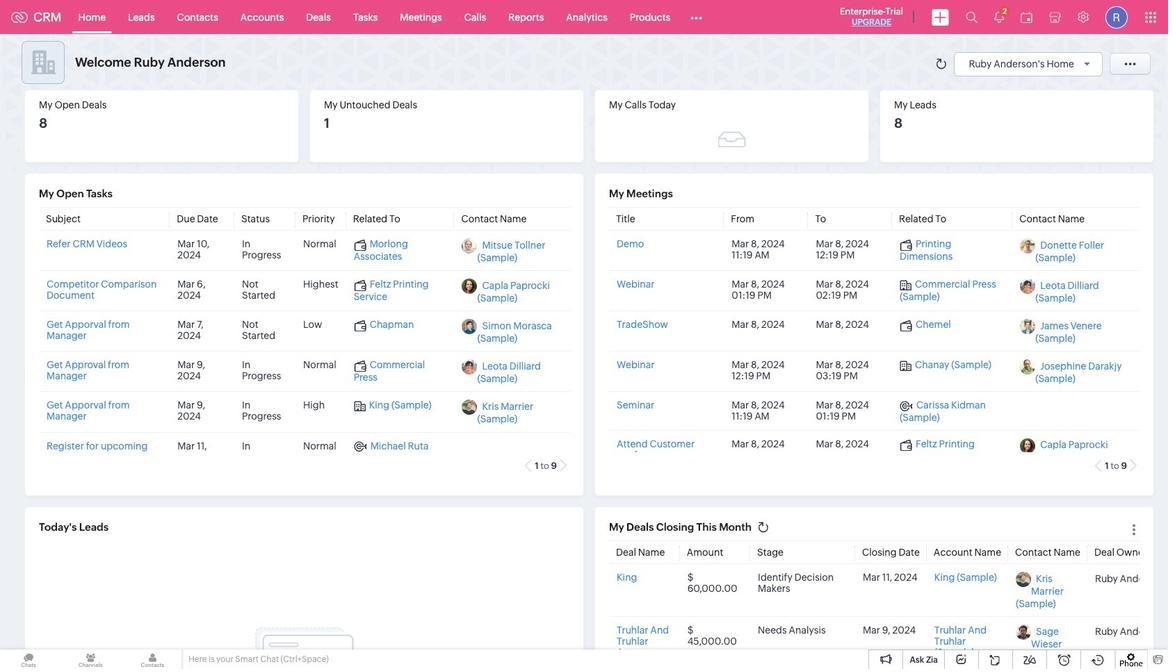 Task type: vqa. For each thing, say whether or not it's contained in the screenshot.
PREVIOUS RECORD icon
no



Task type: locate. For each thing, give the bounding box(es) containing it.
create menu element
[[924, 0, 958, 34]]

chats image
[[0, 650, 57, 670]]

create menu image
[[932, 9, 950, 25]]

contacts image
[[124, 650, 181, 670]]

profile image
[[1106, 6, 1128, 28]]

search image
[[966, 11, 978, 23]]

search element
[[958, 0, 987, 34]]



Task type: describe. For each thing, give the bounding box(es) containing it.
channels image
[[62, 650, 119, 670]]

profile element
[[1098, 0, 1137, 34]]

Other Modules field
[[682, 6, 712, 28]]

calendar image
[[1021, 11, 1033, 23]]

signals element
[[987, 0, 1013, 34]]

logo image
[[11, 11, 28, 23]]



